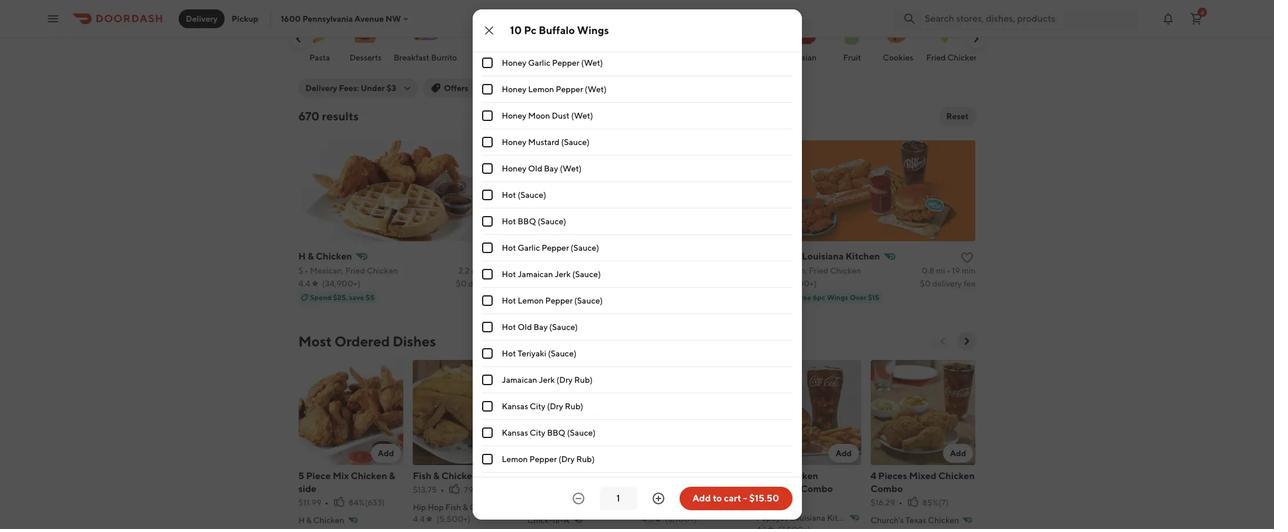 Task type: describe. For each thing, give the bounding box(es) containing it.
combo inside 4 pieces mixed chicken combo
[[871, 484, 903, 495]]

offers button
[[423, 79, 476, 98]]

$25,
[[333, 293, 348, 302]]

over 4.5
[[533, 84, 566, 93]]

ramen
[[610, 53, 636, 62]]

most ordered dishes
[[298, 333, 436, 350]]

hot teriyaki (sauce)
[[502, 349, 577, 359]]

wings up "84%(59)"
[[702, 471, 730, 482]]

1 horizontal spatial 10 pc buffalo wings
[[642, 471, 730, 482]]

avenue
[[355, 14, 384, 23]]

america's
[[642, 503, 678, 513]]

deals:
[[774, 293, 795, 302]]

min for h & chicken
[[498, 266, 512, 276]]

over 4.5 button
[[526, 79, 599, 98]]

2 h & chicken from the top
[[298, 516, 345, 526]]

1600 pennsylvania avenue nw button
[[281, 14, 411, 23]]

0 horizontal spatial fish
[[413, 471, 432, 482]]

fil- inside chick-fil-a® nuggets meal
[[557, 471, 570, 482]]

1 vertical spatial pc
[[654, 471, 665, 482]]

breakfast
[[394, 53, 430, 62]]

hot jamaican jerk (sauce)
[[502, 270, 601, 279]]

2.2 mi • 27 min
[[459, 266, 512, 276]]

hot for hot teriyaki (sauce)
[[502, 349, 516, 359]]

$15
[[868, 293, 880, 302]]

rub) for kansas city (dry rub)
[[565, 402, 583, 412]]

bay for (sauce)
[[534, 323, 548, 332]]

teriyaki
[[518, 349, 547, 359]]

add button for fish & chicken combo
[[485, 444, 516, 463]]

1 vertical spatial buffalo
[[667, 471, 700, 482]]

1 items, open order cart image
[[1190, 11, 1204, 26]]

close 10 pc buffalo wings image
[[482, 24, 496, 38]]

chicken inside spicy chicken sandwich combo $13.89
[[782, 471, 819, 482]]

old for hot
[[518, 323, 532, 332]]

(dry for lemon pepper (dry rub)
[[559, 455, 575, 465]]

(sauce) up lemon pepper (dry rub)
[[567, 429, 596, 438]]

pepper for honey lemon pepper (wet)
[[556, 85, 583, 94]]

chicken inside 4 pieces mixed chicken combo
[[939, 471, 975, 482]]

mexican,
[[310, 266, 344, 276]]

0 vertical spatial next button of carousel image
[[970, 33, 982, 45]]

$15.50 inside add to cart - $15.50 button
[[749, 493, 779, 505]]

$3
[[387, 84, 396, 93]]

ghost
[[502, 5, 525, 15]]

Jamaican Jerk (Dry Rub) checkbox
[[482, 375, 493, 386]]

1 h & chicken from the top
[[298, 251, 352, 262]]

click to add this store to your saved list image for popeyes louisiana kitchen
[[961, 251, 975, 265]]

• left 27
[[482, 266, 486, 276]]

2 vertical spatial lemon
[[502, 455, 528, 465]]

american
[[582, 266, 618, 276]]

fees:
[[339, 84, 359, 93]]

(dry for ghost pepper (dry rub)
[[556, 5, 572, 15]]

0 vertical spatial jerk
[[555, 270, 571, 279]]

mix
[[333, 471, 349, 482]]

honey for honey old bay (wet)
[[502, 164, 527, 173]]

ordered
[[334, 333, 390, 350]]

-
[[743, 493, 747, 505]]

1 vertical spatial next button of carousel image
[[961, 336, 972, 348]]

church's texas chicken
[[871, 516, 959, 526]]

buffalo inside dialog
[[539, 24, 575, 36]]

hot old bay (sauce)
[[502, 323, 578, 332]]

(wet) for honey lemon pepper (wet)
[[585, 85, 607, 94]]

hot for hot garlic pepper (sauce)
[[502, 243, 516, 253]]

76%(134)
[[580, 499, 614, 508]]

honey moon dust (wet)
[[502, 111, 593, 121]]

$ for h
[[298, 266, 303, 276]]

increase quantity by 1 image
[[651, 492, 665, 506]]

hot lemon pepper (sauce)
[[502, 296, 603, 306]]

combo for chicken
[[480, 471, 512, 482]]

over inside button
[[533, 84, 552, 93]]

• for $ • mexican, fried chicken
[[305, 266, 308, 276]]

fruit
[[844, 53, 861, 62]]

honey bbq (sauce)
[[502, 32, 577, 41]]

garlic for hot
[[518, 243, 540, 253]]

1 vertical spatial over
[[850, 293, 867, 302]]

5 piece mix chicken & side
[[298, 471, 395, 495]]

$5
[[366, 293, 374, 302]]

decrease quantity by 1 image
[[571, 492, 585, 506]]

$16.29 •
[[871, 499, 903, 508]]

deals: free 6pc wings over $15
[[774, 293, 880, 302]]

to
[[713, 493, 722, 505]]

pasta
[[309, 53, 330, 62]]

side
[[298, 484, 317, 495]]

fried for popeyes louisiana kitchen
[[809, 266, 829, 276]]

bbq for honey
[[528, 32, 547, 41]]

moon
[[528, 111, 550, 121]]

combo for sandwich
[[801, 484, 833, 495]]

0 vertical spatial louisiana
[[802, 251, 844, 262]]

5
[[298, 471, 304, 482]]

1 vertical spatial pickup
[[487, 84, 514, 93]]

27
[[487, 266, 496, 276]]

dust
[[552, 111, 570, 121]]

delivery button
[[179, 9, 225, 28]]

$11.99
[[298, 499, 322, 508]]

$ for popeyes
[[763, 266, 768, 276]]

hip hop fish & chicken
[[413, 503, 501, 513]]

$ • mexican, fried chicken
[[298, 266, 398, 276]]

piece
[[306, 471, 331, 482]]

desserts
[[350, 53, 382, 62]]

Kansas City BBQ (Sauce) checkbox
[[482, 428, 493, 439]]

honey lemon pepper (wet)
[[502, 85, 607, 94]]

Honey Old Bay (Wet) checkbox
[[482, 163, 493, 174]]

hot for hot jamaican jerk (sauce)
[[502, 270, 516, 279]]

lemon pepper (dry rub)
[[502, 455, 595, 465]]

old for honey
[[528, 164, 543, 173]]

1 vertical spatial 10
[[642, 471, 652, 482]]

• for $16.29 •
[[899, 499, 903, 508]]

notification bell image
[[1162, 11, 1176, 26]]

hop
[[428, 503, 444, 513]]

mi for h & chicken
[[471, 266, 481, 276]]

nuggets
[[587, 471, 625, 482]]

rub) for lemon pepper (dry rub)
[[576, 455, 595, 465]]

Lemon Pepper (Dry Rub) checkbox
[[482, 455, 493, 465]]

0 vertical spatial jamaican
[[518, 270, 553, 279]]

cookies
[[883, 53, 914, 62]]

kansas city (dry rub)
[[502, 402, 583, 412]]

0 vertical spatial popeyes
[[763, 251, 800, 262]]

• left "19"
[[947, 266, 951, 276]]

church's
[[871, 516, 904, 526]]

chicken, for fried
[[774, 266, 807, 276]]

add for 4 pieces mixed chicken combo
[[950, 449, 967, 459]]

kansas city bbq (sauce)
[[502, 429, 596, 438]]

burrito
[[431, 53, 457, 62]]

fried chicken
[[927, 53, 979, 62]]

click to add this store to your saved list image for h & chicken
[[496, 251, 511, 265]]

$13.75
[[413, 486, 437, 495]]

spicy chicken sandwich combo $13.89
[[756, 471, 833, 507]]

breakfast burrito
[[394, 53, 457, 62]]

rub) for jamaican jerk (dry rub)
[[574, 376, 593, 385]]

(sauce) up $$ • chicken, american on the bottom left of page
[[571, 243, 599, 253]]

honey for honey garlic pepper (wet)
[[502, 58, 527, 68]]

Current quantity is 1 number field
[[607, 493, 630, 506]]

(dry for kansas city (dry rub)
[[547, 402, 563, 412]]

0 vertical spatial chick-fil-a
[[531, 251, 580, 262]]

bay for (wet)
[[544, 164, 558, 173]]

$13.89
[[756, 497, 781, 507]]

honey for honey bbq (sauce)
[[502, 32, 527, 41]]

(sauce) down the dust
[[561, 138, 590, 147]]

(sauce) up the hot garlic pepper (sauce)
[[538, 217, 566, 226]]

2.2
[[459, 266, 470, 276]]

0 vertical spatial fil-
[[560, 251, 573, 262]]

2 h from the top
[[298, 516, 305, 526]]

(sauce) up hot lemon pepper (sauce)
[[573, 270, 601, 279]]

honey for honey lemon pepper (wet)
[[502, 85, 527, 94]]

(sauce) up hot bbq (sauce)
[[518, 191, 546, 200]]

add to cart - $15.50 button
[[680, 488, 792, 511]]

1 vertical spatial fish
[[446, 503, 461, 513]]

asian
[[796, 53, 817, 62]]

Hot (Sauce) checkbox
[[482, 190, 493, 201]]

4.5 inside button
[[554, 84, 566, 93]]

$16.29
[[871, 499, 896, 508]]

670
[[298, 109, 320, 123]]

wings inside dialog
[[577, 24, 609, 36]]

delivery for chick-fil-a
[[700, 279, 730, 289]]

1600
[[281, 14, 301, 23]]

0.8
[[922, 266, 935, 276]]

1 vertical spatial kitchen
[[827, 514, 857, 523]]

84%(59)
[[695, 486, 727, 495]]

2 vertical spatial bbq
[[547, 429, 566, 438]]

0 vertical spatial kitchen
[[846, 251, 880, 262]]

$​0 for popeyes louisiana kitchen
[[920, 279, 931, 289]]

pieces
[[879, 471, 907, 482]]

Kansas City (Dry Rub) checkbox
[[482, 402, 493, 412]]

snacks
[[472, 53, 499, 62]]

delivery for delivery
[[186, 14, 218, 23]]

offers
[[444, 84, 469, 93]]

hot (sauce)
[[502, 191, 546, 200]]

$13.75 •
[[413, 486, 444, 495]]

0 horizontal spatial pickup
[[232, 14, 258, 23]]

1 vertical spatial popeyes
[[756, 514, 789, 523]]

a®
[[570, 471, 585, 482]]

• for $11.99 •
[[325, 499, 329, 508]]

city for (dry
[[530, 402, 546, 412]]

add button for spicy chicken sandwich combo
[[829, 444, 859, 463]]

jamaican jerk (dry rub)
[[502, 376, 593, 385]]



Task type: vqa. For each thing, say whether or not it's contained in the screenshot.
(34,900+)
yes



Task type: locate. For each thing, give the bounding box(es) containing it.
4.1
[[763, 279, 773, 289]]

lemon up 'hot old bay (sauce)'
[[518, 296, 544, 306]]

1 vertical spatial garlic
[[518, 243, 540, 253]]

pickup right delivery button on the left top of page
[[232, 14, 258, 23]]

• right $$
[[542, 266, 545, 276]]

city
[[530, 402, 546, 412], [530, 429, 546, 438]]

• right $16.29
[[899, 499, 903, 508]]

3 fee from the left
[[964, 279, 976, 289]]

add
[[378, 449, 394, 459], [492, 449, 509, 459], [607, 449, 623, 459], [721, 449, 738, 459], [836, 449, 852, 459], [950, 449, 967, 459], [693, 493, 711, 505]]

pc
[[524, 24, 537, 36], [654, 471, 665, 482]]

$11.99 •
[[298, 499, 329, 508]]

$​0 delivery fee for chick-fil-a
[[688, 279, 744, 289]]

Honey Garlic Pepper (Wet) checkbox
[[482, 58, 493, 68]]

louisiana up $ • chicken, fried chicken
[[802, 251, 844, 262]]

1 vertical spatial old
[[518, 323, 532, 332]]

Honey BBQ (Sauce) checkbox
[[482, 31, 493, 42]]

(dry up kansas city bbq (sauce)
[[547, 402, 563, 412]]

2 kansas from the top
[[502, 429, 528, 438]]

0 vertical spatial popeyes louisiana kitchen
[[763, 251, 880, 262]]

• for $13.75 •
[[441, 486, 444, 495]]

1 vertical spatial 4
[[871, 471, 877, 482]]

1 horizontal spatial mi
[[936, 266, 945, 276]]

1 vertical spatial h & chicken
[[298, 516, 345, 526]]

sushi
[[751, 53, 771, 62]]

$​0 delivery fee down the click to remove this store from your saved list image
[[688, 279, 744, 289]]

10 pc buffalo wings dialog
[[473, 0, 802, 520]]

hot right hot teriyaki (sauce) checkbox
[[502, 349, 516, 359]]

(sauce) up honey garlic pepper (wet)
[[548, 32, 577, 41]]

1600 pennsylvania avenue nw
[[281, 14, 401, 23]]

0 horizontal spatial 10 pc buffalo wings
[[510, 24, 609, 36]]

mixed
[[909, 471, 937, 482]]

1 horizontal spatial delivery
[[306, 84, 337, 93]]

pepper up honey bbq (sauce)
[[527, 5, 554, 15]]

lemon up moon
[[528, 85, 554, 94]]

0 vertical spatial a
[[573, 251, 580, 262]]

korean
[[656, 53, 682, 62]]

2 chicken, from the left
[[774, 266, 807, 276]]

1 horizontal spatial min
[[962, 266, 976, 276]]

(wet) for honey garlic pepper (wet)
[[581, 58, 603, 68]]

chicken, up (7,500+)
[[774, 266, 807, 276]]

0 vertical spatial h & chicken
[[298, 251, 352, 262]]

1 vertical spatial louisiana
[[790, 514, 826, 523]]

old down mustard
[[528, 164, 543, 173]]

0 horizontal spatial buffalo
[[539, 24, 575, 36]]

(sauce) right teriyaki
[[548, 349, 577, 359]]

hot for hot old bay (sauce)
[[502, 323, 516, 332]]

1 h from the top
[[298, 251, 306, 262]]

pickup button left 1600
[[225, 9, 265, 28]]

popeyes louisiana kitchen down spicy chicken sandwich combo $13.89
[[756, 514, 857, 523]]

$
[[298, 266, 303, 276], [763, 266, 768, 276]]

add for 10 pc buffalo wings
[[721, 449, 738, 459]]

1 horizontal spatial $​0 delivery fee
[[688, 279, 744, 289]]

1 vertical spatial 10 pc buffalo wings
[[642, 471, 730, 482]]

(wet) down honey mustard (sauce)
[[560, 164, 582, 173]]

2 horizontal spatial $​0
[[920, 279, 931, 289]]

10 inside dialog
[[510, 24, 522, 36]]

Hot Old Bay (Sauce) checkbox
[[482, 322, 493, 333]]

$$
[[531, 266, 540, 276]]

0 horizontal spatial fee
[[500, 279, 512, 289]]

Hot Teriyaki (Sauce) checkbox
[[482, 349, 493, 359]]

1 horizontal spatial 4
[[1201, 9, 1205, 16]]

rub) for ghost pepper (dry rub)
[[573, 5, 592, 15]]

texas
[[906, 516, 927, 526]]

delivery
[[186, 14, 218, 23], [306, 84, 337, 93]]

popeyes louisiana kitchen
[[763, 251, 880, 262], [756, 514, 857, 523]]

(sauce) down (2,200+)
[[574, 296, 603, 306]]

delivery down the 0.8 mi • 19 min
[[933, 279, 962, 289]]

2 vertical spatial chick-
[[527, 516, 553, 526]]

1 horizontal spatial $15.50
[[749, 493, 779, 505]]

louisiana down spicy chicken sandwich combo $13.89
[[790, 514, 826, 523]]

0 horizontal spatial 10
[[510, 24, 522, 36]]

2 mi from the left
[[936, 266, 945, 276]]

7 hot from the top
[[502, 349, 516, 359]]

pepper down kansas city bbq (sauce)
[[530, 455, 557, 465]]

$15.50
[[642, 486, 668, 495], [749, 493, 779, 505]]

(dry up honey bbq (sauce)
[[556, 5, 572, 15]]

$​0 for chick-fil-a
[[688, 279, 699, 289]]

1 fee from the left
[[500, 279, 512, 289]]

chick-fil-a up 'hot jamaican jerk (sauce)'
[[531, 251, 580, 262]]

rub) up the kansas city (dry rub)
[[574, 376, 593, 385]]

Hot BBQ (Sauce) checkbox
[[482, 216, 493, 227]]

click to add this store to your saved list image up the 0.8 mi • 19 min
[[961, 251, 975, 265]]

bbq
[[528, 32, 547, 41], [518, 217, 536, 226], [547, 429, 566, 438]]

0 vertical spatial buffalo
[[539, 24, 575, 36]]

pc down ghost pepper (dry rub)
[[524, 24, 537, 36]]

old up teriyaki
[[518, 323, 532, 332]]

honey
[[502, 32, 527, 41], [502, 58, 527, 68], [502, 85, 527, 94], [502, 111, 527, 121], [502, 138, 527, 147], [502, 164, 527, 173]]

hot right 27
[[502, 270, 516, 279]]

0 horizontal spatial over
[[533, 84, 552, 93]]

4 right the notification bell image
[[1201, 9, 1205, 16]]

honey mustard (sauce)
[[502, 138, 590, 147]]

1 horizontal spatial pickup button
[[480, 79, 521, 98]]

1 horizontal spatial $​0
[[688, 279, 699, 289]]

rub) up honey bbq (sauce)
[[573, 5, 592, 15]]

fried up (7,500+)
[[809, 266, 829, 276]]

4.5 down honey garlic pepper (wet)
[[554, 84, 566, 93]]

4.4 up spend in the left bottom of the page
[[298, 279, 310, 289]]

chicken, up (2,200+)
[[547, 266, 580, 276]]

delivery down 2.2 mi • 27 min
[[468, 279, 498, 289]]

$ left mexican, on the bottom of page
[[298, 266, 303, 276]]

2 click to add this store to your saved list image from the left
[[961, 251, 975, 265]]

fil- down chick-fil-a® nuggets meal
[[553, 516, 564, 526]]

bbq down 'hot (sauce)'
[[518, 217, 536, 226]]

garlic down honey bbq (sauce)
[[528, 58, 551, 68]]

Honey Lemon Pepper (Wet) checkbox
[[482, 84, 493, 95]]

(sauce) down hot lemon pepper (sauce)
[[550, 323, 578, 332]]

over
[[533, 84, 552, 93], [850, 293, 867, 302]]

delivery inside button
[[186, 14, 218, 23]]

fil- down lemon pepper (dry rub)
[[557, 471, 570, 482]]

0 horizontal spatial mi
[[471, 266, 481, 276]]

america's best wings
[[642, 503, 723, 513]]

mi for popeyes louisiana kitchen
[[936, 266, 945, 276]]

2 vertical spatial fil-
[[553, 516, 564, 526]]

h & chicken down $11.99 •
[[298, 516, 345, 526]]

3 $​0 delivery fee from the left
[[920, 279, 976, 289]]

(6,100+)
[[665, 515, 697, 524]]

click to remove this store from your saved list image
[[729, 251, 743, 265]]

delivery for h & chicken
[[468, 279, 498, 289]]

• right "$11.99"
[[325, 499, 329, 508]]

spend $25, save $5
[[310, 293, 374, 302]]

$​0 delivery fee for h & chicken
[[456, 279, 512, 289]]

1 $​0 delivery fee from the left
[[456, 279, 512, 289]]

0 horizontal spatial $
[[298, 266, 303, 276]]

honey old bay (wet)
[[502, 164, 582, 173]]

Ghost Pepper (Dry Rub) checkbox
[[482, 5, 493, 15]]

1 horizontal spatial buffalo
[[667, 471, 700, 482]]

2 horizontal spatial $​0 delivery fee
[[920, 279, 976, 289]]

pepper for hot garlic pepper (sauce)
[[542, 243, 569, 253]]

fish & chicken combo
[[413, 471, 512, 482]]

add for chick-fil-a® nuggets meal
[[607, 449, 623, 459]]

add button for 10 pc buffalo wings
[[714, 444, 745, 463]]

honey for honey mustard (sauce)
[[502, 138, 527, 147]]

Honey Mustard (Sauce) checkbox
[[482, 137, 493, 148]]

chick- inside chick-fil-a® nuggets meal
[[527, 471, 557, 482]]

0 horizontal spatial delivery
[[186, 14, 218, 23]]

1 vertical spatial previous button of carousel image
[[937, 336, 949, 348]]

chicken, for american
[[547, 266, 580, 276]]

1 min from the left
[[498, 266, 512, 276]]

1 horizontal spatial pickup
[[487, 84, 514, 93]]

min for popeyes louisiana kitchen
[[962, 266, 976, 276]]

4 for 4 pieces mixed chicken combo
[[871, 471, 877, 482]]

fil- up $$ • chicken, american on the bottom left of page
[[560, 251, 573, 262]]

garlic for honey
[[528, 58, 551, 68]]

popeyes up 4.1
[[763, 251, 800, 262]]

$15.50 up america's
[[642, 486, 668, 495]]

2 min from the left
[[962, 266, 976, 276]]

free
[[796, 293, 812, 302]]

kitchen up '$15'
[[846, 251, 880, 262]]

lemon for hot
[[518, 296, 544, 306]]

10 down ghost
[[510, 24, 522, 36]]

85%(7)
[[923, 499, 949, 508]]

delivery fees: under $3
[[306, 84, 396, 93]]

$ up 4.1
[[763, 266, 768, 276]]

1 horizontal spatial combo
[[801, 484, 833, 495]]

kansas right kansas city (dry rub) checkbox
[[502, 402, 528, 412]]

• up 4.1
[[769, 266, 773, 276]]

hip
[[413, 503, 426, 513]]

pepper down (2,200+)
[[545, 296, 573, 306]]

0 vertical spatial bay
[[544, 164, 558, 173]]

$​0 for h & chicken
[[456, 279, 467, 289]]

bay up hot teriyaki (sauce)
[[534, 323, 548, 332]]

rub) up kansas city bbq (sauce)
[[565, 402, 583, 412]]

4 inside button
[[1201, 9, 1205, 16]]

honey left moon
[[502, 111, 527, 121]]

10 pc buffalo wings
[[510, 24, 609, 36], [642, 471, 730, 482]]

a up $$ • chicken, american on the bottom left of page
[[573, 251, 580, 262]]

fil-
[[560, 251, 573, 262], [557, 471, 570, 482], [553, 516, 564, 526]]

fee for a
[[732, 279, 744, 289]]

fee
[[500, 279, 512, 289], [732, 279, 744, 289], [964, 279, 976, 289]]

fried for h & chicken
[[346, 266, 365, 276]]

0 vertical spatial chick-
[[531, 251, 560, 262]]

1 mi from the left
[[471, 266, 481, 276]]

(7,500+)
[[785, 279, 817, 289]]

hot bbq (sauce)
[[502, 217, 566, 226]]

fee for kitchen
[[964, 279, 976, 289]]

city down the kansas city (dry rub)
[[530, 429, 546, 438]]

4 pieces mixed chicken combo
[[871, 471, 975, 495]]

h
[[298, 251, 306, 262], [298, 516, 305, 526]]

pc inside 10 pc buffalo wings dialog
[[524, 24, 537, 36]]

city for bbq
[[530, 429, 546, 438]]

3 $​0 from the left
[[920, 279, 931, 289]]

pickup down honey garlic pepper (wet) checkbox
[[487, 84, 514, 93]]

mexican
[[515, 53, 547, 62]]

1 horizontal spatial chicken,
[[774, 266, 807, 276]]

& inside 5 piece mix chicken & side
[[389, 471, 395, 482]]

under
[[361, 84, 385, 93]]

1 vertical spatial popeyes louisiana kitchen
[[756, 514, 857, 523]]

2 hot from the top
[[502, 217, 516, 226]]

1 vertical spatial fil-
[[557, 471, 570, 482]]

0 vertical spatial 10
[[510, 24, 522, 36]]

spend
[[310, 293, 332, 302]]

4.4 for (5,500+)
[[413, 515, 425, 524]]

10 up increase quantity by 1 icon
[[642, 471, 652, 482]]

delivery down the click to remove this store from your saved list image
[[700, 279, 730, 289]]

Hot Jamaican Jerk (Sauce) checkbox
[[482, 269, 493, 280]]

2 city from the top
[[530, 429, 546, 438]]

0 vertical spatial pc
[[524, 24, 537, 36]]

1 horizontal spatial 4.5
[[554, 84, 566, 93]]

1 horizontal spatial $
[[763, 266, 768, 276]]

0 horizontal spatial $​0
[[456, 279, 467, 289]]

1 chicken, from the left
[[547, 266, 580, 276]]

wings right 6pc
[[827, 293, 849, 302]]

0 horizontal spatial pc
[[524, 24, 537, 36]]

0 horizontal spatial min
[[498, 266, 512, 276]]

2 honey from the top
[[502, 58, 527, 68]]

$​0 delivery fee for popeyes louisiana kitchen
[[920, 279, 976, 289]]

chick-fil-a® nuggets meal
[[527, 471, 625, 495]]

chick- up $$
[[531, 251, 560, 262]]

2 $ from the left
[[763, 266, 768, 276]]

meal
[[527, 484, 549, 495]]

1 delivery from the left
[[468, 279, 498, 289]]

6 honey from the top
[[502, 164, 527, 173]]

bbq up the mexican
[[528, 32, 547, 41]]

1 vertical spatial chick-fil-a
[[527, 516, 570, 526]]

kansas right kansas city bbq (sauce) option
[[502, 429, 528, 438]]

3 delivery from the left
[[933, 279, 962, 289]]

chicken,
[[547, 266, 580, 276], [774, 266, 807, 276]]

0 vertical spatial 4
[[1201, 9, 1205, 16]]

Honey Moon Dust (Wet) checkbox
[[482, 111, 493, 121]]

chick- down the meal
[[527, 516, 553, 526]]

hot for hot lemon pepper (sauce)
[[502, 296, 516, 306]]

2 horizontal spatial combo
[[871, 484, 903, 495]]

honey right close 10 pc buffalo wings icon
[[502, 32, 527, 41]]

1 $​0 from the left
[[456, 279, 467, 289]]

0 vertical spatial 10 pc buffalo wings
[[510, 24, 609, 36]]

10
[[510, 24, 522, 36], [642, 471, 652, 482]]

0 vertical spatial old
[[528, 164, 543, 173]]

0 horizontal spatial combo
[[480, 471, 512, 482]]

4 inside 4 pieces mixed chicken combo
[[871, 471, 877, 482]]

(dry for jamaican jerk (dry rub)
[[557, 376, 573, 385]]

1 horizontal spatial pc
[[654, 471, 665, 482]]

h down "$11.99"
[[298, 516, 305, 526]]

popeyes louisiana kitchen up $ • chicken, fried chicken
[[763, 251, 880, 262]]

wings down "84%(59)"
[[699, 503, 723, 513]]

hot for hot bbq (sauce)
[[502, 217, 516, 226]]

1 horizontal spatial click to add this store to your saved list image
[[961, 251, 975, 265]]

• for $ • chicken, fried chicken
[[769, 266, 773, 276]]

0 vertical spatial pickup
[[232, 14, 258, 23]]

(wet) left ramen
[[581, 58, 603, 68]]

1 horizontal spatial 10
[[642, 471, 652, 482]]

0 horizontal spatial previous button of carousel image
[[293, 33, 304, 45]]

0 vertical spatial pickup button
[[225, 9, 265, 28]]

popeyes
[[763, 251, 800, 262], [756, 514, 789, 523]]

pennsylvania
[[303, 14, 353, 23]]

4 honey from the top
[[502, 111, 527, 121]]

0 horizontal spatial 4.4
[[298, 279, 310, 289]]

2 delivery from the left
[[700, 279, 730, 289]]

hot
[[502, 191, 516, 200], [502, 217, 516, 226], [502, 243, 516, 253], [502, 270, 516, 279], [502, 296, 516, 306], [502, 323, 516, 332], [502, 349, 516, 359]]

honey right 'honey old bay (wet)' option
[[502, 164, 527, 173]]

delivery for delivery fees: under $3
[[306, 84, 337, 93]]

honey right honey mustard (sauce) 'checkbox'
[[502, 138, 527, 147]]

5 hot from the top
[[502, 296, 516, 306]]

add for spicy chicken sandwich combo
[[836, 449, 852, 459]]

fish
[[413, 471, 432, 482], [446, 503, 461, 513]]

h up $ • mexican, fried chicken
[[298, 251, 306, 262]]

pepper
[[527, 5, 554, 15], [552, 58, 580, 68], [556, 85, 583, 94], [542, 243, 569, 253], [545, 296, 573, 306], [530, 455, 557, 465]]

4.5 down $$
[[531, 279, 543, 289]]

0 vertical spatial h
[[298, 251, 306, 262]]

kansas for kansas city (dry rub)
[[502, 402, 528, 412]]

combo inside spicy chicken sandwich combo $13.89
[[801, 484, 833, 495]]

garlic up $$
[[518, 243, 540, 253]]

0 vertical spatial 4.5
[[554, 84, 566, 93]]

4 for 4
[[1201, 9, 1205, 16]]

pc up increase quantity by 1 icon
[[654, 471, 665, 482]]

4.5
[[554, 84, 566, 93], [531, 279, 543, 289]]

1 horizontal spatial fee
[[732, 279, 744, 289]]

1 vertical spatial bbq
[[518, 217, 536, 226]]

cart
[[724, 493, 741, 505]]

Hot Garlic Pepper (Sauce) checkbox
[[482, 243, 493, 253]]

min
[[498, 266, 512, 276], [962, 266, 976, 276]]

1 horizontal spatial delivery
[[700, 279, 730, 289]]

0 horizontal spatial 4.5
[[531, 279, 543, 289]]

buffalo up "84%(59)"
[[667, 471, 700, 482]]

combo up $16.29 •
[[871, 484, 903, 495]]

1 vertical spatial lemon
[[518, 296, 544, 306]]

mustard
[[528, 138, 560, 147]]

add inside add to cart - $15.50 button
[[693, 493, 711, 505]]

2 horizontal spatial fee
[[964, 279, 976, 289]]

$15.50 right -
[[749, 493, 779, 505]]

0 horizontal spatial a
[[563, 516, 570, 526]]

(wet) for honey old bay (wet)
[[560, 164, 582, 173]]

click to add this store to your saved list image
[[496, 251, 511, 265], [961, 251, 975, 265]]

buffalo
[[539, 24, 575, 36], [667, 471, 700, 482]]

0 vertical spatial 4.4
[[298, 279, 310, 289]]

pepper for hot lemon pepper (sauce)
[[545, 296, 573, 306]]

(dry up a®
[[559, 455, 575, 465]]

0 horizontal spatial $​0 delivery fee
[[456, 279, 512, 289]]

1 vertical spatial jerk
[[539, 376, 555, 385]]

pepper for honey garlic pepper (wet)
[[552, 58, 580, 68]]

1 horizontal spatial 4.4
[[413, 515, 425, 524]]

(2,200+)
[[554, 279, 587, 289]]

kitchen left the church's
[[827, 514, 857, 523]]

6 hot from the top
[[502, 323, 516, 332]]

0 horizontal spatial fried
[[346, 266, 365, 276]]

combo
[[480, 471, 512, 482], [801, 484, 833, 495], [871, 484, 903, 495]]

0 horizontal spatial 4
[[871, 471, 877, 482]]

honey for honey moon dust (wet)
[[502, 111, 527, 121]]

0 vertical spatial city
[[530, 402, 546, 412]]

2 fee from the left
[[732, 279, 744, 289]]

a
[[573, 251, 580, 262], [563, 516, 570, 526]]

1 honey from the top
[[502, 32, 527, 41]]

add button for chick-fil-a® nuggets meal
[[600, 444, 630, 463]]

0 horizontal spatial $15.50
[[642, 486, 668, 495]]

(34,900+)
[[322, 279, 361, 289]]

pickup
[[232, 14, 258, 23], [487, 84, 514, 93]]

2 horizontal spatial fried
[[927, 53, 946, 62]]

honey garlic pepper (wet)
[[502, 58, 603, 68]]

fee for chicken
[[500, 279, 512, 289]]

previous button of carousel image
[[293, 33, 304, 45], [937, 336, 949, 348]]

1 horizontal spatial fried
[[809, 266, 829, 276]]

2 $​0 delivery fee from the left
[[688, 279, 744, 289]]

1 horizontal spatial previous button of carousel image
[[937, 336, 949, 348]]

lemon for honey
[[528, 85, 554, 94]]

84%(633)
[[349, 499, 385, 508]]

&
[[308, 251, 314, 262], [389, 471, 395, 482], [433, 471, 440, 482], [463, 503, 468, 513], [306, 516, 312, 526]]

min right "19"
[[962, 266, 976, 276]]

jerk
[[555, 270, 571, 279], [539, 376, 555, 385]]

delivery for popeyes louisiana kitchen
[[933, 279, 962, 289]]

nw
[[386, 14, 401, 23]]

next button of carousel image
[[970, 33, 982, 45], [961, 336, 972, 348]]

hot right 'hot garlic pepper (sauce)' option
[[502, 243, 516, 253]]

old
[[528, 164, 543, 173], [518, 323, 532, 332]]

garlic
[[528, 58, 551, 68], [518, 243, 540, 253]]

bay down honey mustard (sauce)
[[544, 164, 558, 173]]

1 vertical spatial jamaican
[[502, 376, 537, 385]]

3 hot from the top
[[502, 243, 516, 253]]

1 kansas from the top
[[502, 402, 528, 412]]

hot for hot (sauce)
[[502, 191, 516, 200]]

4 hot from the top
[[502, 270, 516, 279]]

fried
[[927, 53, 946, 62], [346, 266, 365, 276], [809, 266, 829, 276]]

kansas for kansas city bbq (sauce)
[[502, 429, 528, 438]]

bbq for hot
[[518, 217, 536, 226]]

5 honey from the top
[[502, 138, 527, 147]]

sandwich
[[756, 484, 799, 495]]

add button for 4 pieces mixed chicken combo
[[943, 444, 974, 463]]

4.4 for (34,900+)
[[298, 279, 310, 289]]

open menu image
[[46, 11, 60, 26]]

1 click to add this store to your saved list image from the left
[[496, 251, 511, 265]]

chick-
[[531, 251, 560, 262], [527, 471, 557, 482], [527, 516, 553, 526]]

$$ • chicken, american
[[531, 266, 618, 276]]

• for $$ • chicken, american
[[542, 266, 545, 276]]

1 $ from the left
[[298, 266, 303, 276]]

1 vertical spatial kansas
[[502, 429, 528, 438]]

hot right hot lemon pepper (sauce) checkbox
[[502, 296, 516, 306]]

• right $13.75
[[441, 486, 444, 495]]

buffalo down ghost pepper (dry rub)
[[539, 24, 575, 36]]

1 vertical spatial chick-
[[527, 471, 557, 482]]

1 hot from the top
[[502, 191, 516, 200]]

reset button
[[940, 107, 976, 126]]

fee right hot jamaican jerk (sauce) option at left bottom
[[500, 279, 512, 289]]

2 horizontal spatial delivery
[[933, 279, 962, 289]]

4 button
[[1185, 7, 1209, 30]]

over left '$15'
[[850, 293, 867, 302]]

6pc
[[813, 293, 826, 302]]

3 honey from the top
[[502, 85, 527, 94]]

0 horizontal spatial pickup button
[[225, 9, 265, 28]]

hot garlic pepper (sauce)
[[502, 243, 599, 253]]

add for fish & chicken combo
[[492, 449, 509, 459]]

0 vertical spatial lemon
[[528, 85, 554, 94]]

2 $​0 from the left
[[688, 279, 699, 289]]

fried right cookies
[[927, 53, 946, 62]]

1 city from the top
[[530, 402, 546, 412]]

0 vertical spatial kansas
[[502, 402, 528, 412]]

hot right hot bbq (sauce) checkbox
[[502, 217, 516, 226]]

combo right sandwich
[[801, 484, 833, 495]]

0 horizontal spatial chicken,
[[547, 266, 580, 276]]

popeyes down $13.89
[[756, 514, 789, 523]]

0 vertical spatial delivery
[[186, 14, 218, 23]]

Hot Lemon Pepper (Sauce) checkbox
[[482, 296, 493, 306]]

pickup button down honey garlic pepper (wet) checkbox
[[480, 79, 521, 98]]

chicken inside 5 piece mix chicken & side
[[351, 471, 387, 482]]

(wet) for honey moon dust (wet)
[[571, 111, 593, 121]]

jamaican down teriyaki
[[502, 376, 537, 385]]

10 pc buffalo wings inside dialog
[[510, 24, 609, 36]]



